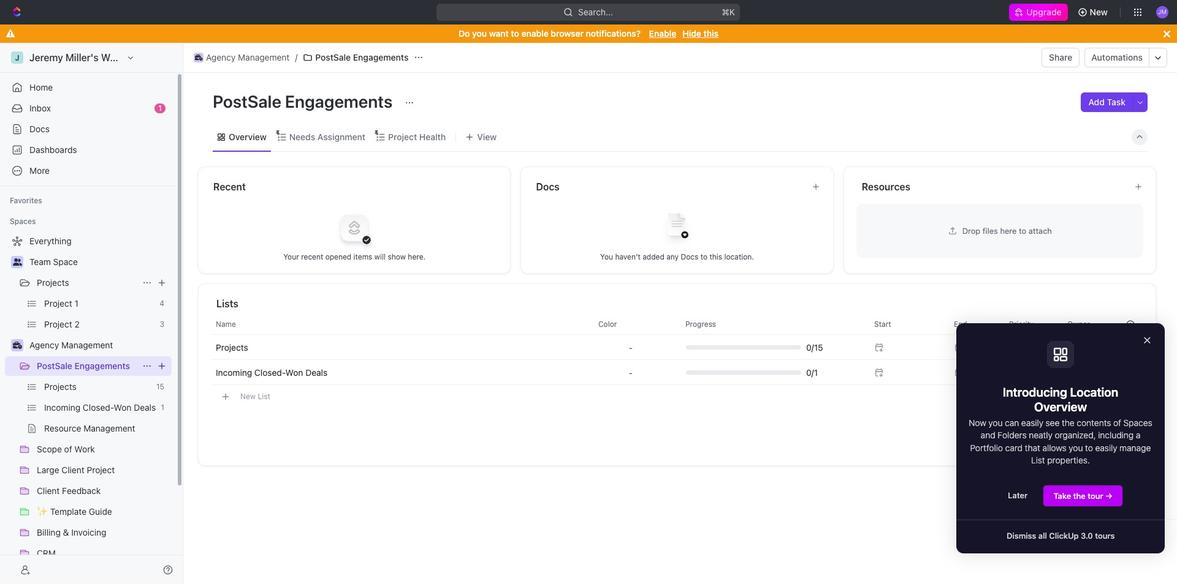 Task type: locate. For each thing, give the bounding box(es) containing it.
client down large
[[37, 486, 60, 497]]

projects down 'name'
[[216, 342, 248, 353]]

incoming up new list
[[216, 368, 252, 378]]

2 vertical spatial 1
[[161, 403, 164, 413]]

1 dropdown menu image from the top
[[629, 343, 633, 353]]

1 horizontal spatial agency management link
[[191, 50, 293, 65]]

2 vertical spatial docs
[[681, 252, 699, 262]]

0 vertical spatial incoming
[[216, 368, 252, 378]]

1 horizontal spatial deals
[[305, 368, 328, 378]]

closed- inside sidebar navigation
[[83, 403, 114, 413]]

⌘k
[[722, 7, 735, 17]]

projects down team space
[[37, 278, 69, 288]]

overview up recent
[[229, 132, 267, 142]]

clickup
[[1049, 532, 1079, 542]]

tour
[[1088, 492, 1103, 502]]

postsale right / on the left top
[[315, 52, 351, 63]]

0 horizontal spatial easily
[[1021, 418, 1044, 429]]

the left tour
[[1073, 492, 1086, 502]]

1 vertical spatial dropdown menu image
[[629, 368, 633, 378]]

0 horizontal spatial list
[[258, 392, 270, 401]]

1 horizontal spatial agency management
[[206, 52, 290, 63]]

1 vertical spatial postsale engagements link
[[37, 357, 137, 376]]

template
[[50, 507, 86, 518]]

more button
[[5, 161, 172, 181]]

postsale engagements
[[315, 52, 409, 63], [213, 91, 396, 112], [37, 361, 130, 372]]

of inside introducing location overview now you can easily see the contents of spaces and folders neatly organized, including a portfolio card that allows you to easily manage list properties.
[[1114, 418, 1121, 429]]

agency management link left / on the left top
[[191, 50, 293, 65]]

0 vertical spatial postsale
[[315, 52, 351, 63]]

folders
[[998, 431, 1027, 441]]

project up project 2
[[44, 299, 72, 309]]

0 vertical spatial you
[[472, 28, 487, 39]]

2 vertical spatial projects link
[[44, 378, 151, 397]]

0 horizontal spatial docs
[[29, 124, 50, 134]]

dropdown menu image for 0/15
[[629, 343, 633, 353]]

1 horizontal spatial list
[[1031, 456, 1045, 466]]

needs assignment
[[289, 132, 366, 142]]

0 vertical spatial the
[[1062, 418, 1075, 429]]

1 horizontal spatial won
[[285, 368, 303, 378]]

2 vertical spatial projects
[[44, 382, 77, 392]]

0 vertical spatial overview
[[229, 132, 267, 142]]

1 horizontal spatial new
[[1090, 7, 1108, 17]]

closed- up resource management
[[83, 403, 114, 413]]

agency management left / on the left top
[[206, 52, 290, 63]]

0 vertical spatial deals
[[305, 368, 328, 378]]

0 horizontal spatial won
[[114, 403, 131, 413]]

2 vertical spatial postsale engagements
[[37, 361, 130, 372]]

15
[[156, 383, 164, 392]]

to down organized, at the bottom right of page
[[1085, 443, 1093, 453]]

1 vertical spatial agency management
[[29, 340, 113, 351]]

postsale engagements link
[[300, 50, 412, 65], [37, 357, 137, 376]]

agency management link down the project 2 link
[[29, 336, 169, 356]]

1 horizontal spatial you
[[989, 418, 1003, 429]]

spaces down favorites button
[[10, 217, 36, 226]]

add task button
[[1081, 93, 1133, 112]]

new for new list
[[240, 392, 256, 401]]

sidebar navigation
[[0, 43, 186, 585]]

this left location.
[[710, 252, 722, 262]]

0 vertical spatial easily
[[1021, 418, 1044, 429]]

tree
[[5, 232, 172, 585]]

invoicing
[[71, 528, 106, 538]]

won for incoming closed-won deals 1
[[114, 403, 131, 413]]

1 horizontal spatial overview
[[1034, 400, 1087, 414]]

incoming closed-won deals link up resource management "link"
[[44, 399, 156, 418]]

1 horizontal spatial postsale engagements link
[[300, 50, 412, 65]]

view
[[477, 132, 497, 142]]

business time image inside sidebar navigation
[[13, 342, 22, 350]]

color button
[[591, 315, 671, 334]]

2 vertical spatial management
[[84, 424, 135, 434]]

docs inside sidebar navigation
[[29, 124, 50, 134]]

1 vertical spatial deals
[[134, 403, 156, 413]]

of inside sidebar navigation
[[64, 445, 72, 455]]

1 vertical spatial list
[[1031, 456, 1045, 466]]

project left "2"
[[44, 319, 72, 330]]

business time image
[[195, 55, 202, 61], [13, 342, 22, 350]]

postsale up the 'overview' link
[[213, 91, 281, 112]]

1 vertical spatial agency
[[29, 340, 59, 351]]

1 horizontal spatial spaces
[[1124, 418, 1153, 429]]

any
[[667, 252, 679, 262]]

incoming up resource
[[44, 403, 80, 413]]

1 vertical spatial spaces
[[1124, 418, 1153, 429]]

incoming inside sidebar navigation
[[44, 403, 80, 413]]

new for new
[[1090, 7, 1108, 17]]

1
[[158, 104, 162, 113], [75, 299, 78, 309], [161, 403, 164, 413]]

name button
[[211, 315, 591, 334]]

everything
[[29, 236, 72, 246]]

1 vertical spatial the
[[1073, 492, 1086, 502]]

1 horizontal spatial easily
[[1095, 443, 1118, 453]]

projects link down team space link
[[37, 273, 137, 293]]

client feedback link
[[37, 482, 169, 502]]

projects link down 'name'
[[216, 342, 248, 353]]

1 horizontal spatial incoming
[[216, 368, 252, 378]]

management
[[238, 52, 290, 63], [61, 340, 113, 351], [84, 424, 135, 434]]

closed- up new list
[[254, 368, 285, 378]]

of up including
[[1114, 418, 1121, 429]]

easily down including
[[1095, 443, 1118, 453]]

spaces up a
[[1124, 418, 1153, 429]]

project for project health
[[388, 132, 417, 142]]

management down "2"
[[61, 340, 113, 351]]

scope of work
[[37, 445, 95, 455]]

management down incoming closed-won deals 1
[[84, 424, 135, 434]]

the inside introducing location overview now you can easily see the contents of spaces and folders neatly organized, including a portfolio card that allows you to easily manage list properties.
[[1062, 418, 1075, 429]]

to right want
[[511, 28, 519, 39]]

1 vertical spatial business time image
[[13, 342, 22, 350]]

see
[[1046, 418, 1060, 429]]

postsale engagements link right / on the left top
[[300, 50, 412, 65]]

closed- for incoming closed-won deals
[[254, 368, 285, 378]]

more
[[29, 166, 50, 176]]

including
[[1098, 431, 1134, 441]]

0 horizontal spatial of
[[64, 445, 72, 455]]

0 horizontal spatial business time image
[[13, 342, 22, 350]]

0 vertical spatial of
[[1114, 418, 1121, 429]]

0 horizontal spatial closed-
[[83, 403, 114, 413]]

1 vertical spatial new
[[240, 392, 256, 401]]

postsale engagements link down "2"
[[37, 357, 137, 376]]

0 vertical spatial won
[[285, 368, 303, 378]]

1 vertical spatial closed-
[[83, 403, 114, 413]]

deals for incoming closed-won deals
[[305, 368, 328, 378]]

0 horizontal spatial agency management
[[29, 340, 113, 351]]

1 vertical spatial won
[[114, 403, 131, 413]]

incoming closed-won deals link up new list
[[216, 368, 328, 378]]

contents
[[1077, 418, 1111, 429]]

here.
[[408, 252, 426, 262]]

0 vertical spatial closed-
[[254, 368, 285, 378]]

browser
[[551, 28, 584, 39]]

project left the health at left
[[388, 132, 417, 142]]

hide
[[683, 28, 701, 39]]

new up automations on the top of page
[[1090, 7, 1108, 17]]

incoming for incoming closed-won deals 1
[[44, 403, 80, 413]]

project 2
[[44, 319, 80, 330]]

overview inside introducing location overview now you can easily see the contents of spaces and folders neatly organized, including a portfolio card that allows you to easily manage list properties.
[[1034, 400, 1087, 414]]

spaces inside sidebar navigation
[[10, 217, 36, 226]]

0 vertical spatial list
[[258, 392, 270, 401]]

1 horizontal spatial postsale
[[213, 91, 281, 112]]

incoming closed-won deals 1
[[44, 403, 164, 413]]

0 horizontal spatial postsale
[[37, 361, 72, 372]]

items
[[354, 252, 372, 262]]

agency management link
[[191, 50, 293, 65], [29, 336, 169, 356]]

recent
[[213, 181, 246, 193]]

spaces inside introducing location overview now you can easily see the contents of spaces and folders neatly organized, including a portfolio card that allows you to easily manage list properties.
[[1124, 418, 1153, 429]]

projects up resource
[[44, 382, 77, 392]]

the inside button
[[1073, 492, 1086, 502]]

dismiss
[[1007, 532, 1036, 542]]

0 horizontal spatial new
[[240, 392, 256, 401]]

0 vertical spatial agency
[[206, 52, 236, 63]]

you up and
[[989, 418, 1003, 429]]

1 vertical spatial this
[[710, 252, 722, 262]]

list down the incoming closed-won deals
[[258, 392, 270, 401]]

easily up the neatly at the bottom right of page
[[1021, 418, 1044, 429]]

postsale
[[315, 52, 351, 63], [213, 91, 281, 112], [37, 361, 72, 372]]

2 dropdown menu image from the top
[[629, 368, 633, 378]]

postsale down project 2
[[37, 361, 72, 372]]

take
[[1054, 492, 1071, 502]]

deals
[[305, 368, 328, 378], [134, 403, 156, 413]]

0 horizontal spatial agency
[[29, 340, 59, 351]]

miller's
[[66, 52, 99, 63]]

project down scope of work link
[[87, 465, 115, 476]]

of left work
[[64, 445, 72, 455]]

incoming closed-won deals
[[216, 368, 328, 378]]

dismiss all clickup 3.0 tours
[[1007, 532, 1115, 542]]

no most used docs image
[[653, 203, 702, 252]]

management inside "link"
[[84, 424, 135, 434]]

closed- for incoming closed-won deals 1
[[83, 403, 114, 413]]

everything link
[[5, 232, 169, 251]]

2 horizontal spatial postsale
[[315, 52, 351, 63]]

you haven't added any docs to this location.
[[600, 252, 754, 262]]

your recent opened items will show here.
[[283, 252, 426, 262]]

1 vertical spatial overview
[[1034, 400, 1087, 414]]

crm link
[[37, 544, 169, 564]]

0 vertical spatial incoming closed-won deals link
[[216, 368, 328, 378]]

✨ template guide
[[37, 507, 112, 518]]

navigation
[[957, 324, 1177, 554]]

2 vertical spatial engagements
[[74, 361, 130, 372]]

properties.
[[1047, 456, 1090, 466]]

management left / on the left top
[[238, 52, 290, 63]]

take the tour → button
[[1043, 486, 1123, 508]]

0 vertical spatial spaces
[[10, 217, 36, 226]]

1 horizontal spatial client
[[62, 465, 84, 476]]

jm
[[1158, 8, 1167, 16]]

agency management down "2"
[[29, 340, 113, 351]]

1 vertical spatial client
[[37, 486, 60, 497]]

client feedback
[[37, 486, 101, 497]]

0 horizontal spatial deals
[[134, 403, 156, 413]]

scope of work link
[[37, 440, 169, 460]]

dismiss all clickup 3.0 tours button
[[997, 526, 1125, 547]]

dropdown menu image
[[629, 343, 633, 353], [629, 368, 633, 378]]

0 vertical spatial client
[[62, 465, 84, 476]]

1 vertical spatial agency management link
[[29, 336, 169, 356]]

enable
[[649, 28, 676, 39]]

1 horizontal spatial closed-
[[254, 368, 285, 378]]

home link
[[5, 78, 172, 97]]

1 horizontal spatial docs
[[536, 181, 560, 193]]

1 horizontal spatial of
[[1114, 418, 1121, 429]]

start
[[874, 320, 891, 329]]

2 vertical spatial you
[[1069, 443, 1083, 453]]

1 vertical spatial postsale engagements
[[213, 91, 396, 112]]

can
[[1005, 418, 1019, 429]]

you right do
[[472, 28, 487, 39]]

you down organized, at the bottom right of page
[[1069, 443, 1083, 453]]

the up organized, at the bottom right of page
[[1062, 418, 1075, 429]]

new down the incoming closed-won deals
[[240, 392, 256, 401]]

take the tour →
[[1054, 492, 1113, 502]]

0 horizontal spatial agency management link
[[29, 336, 169, 356]]

dashboards
[[29, 145, 77, 155]]

this right the hide
[[704, 28, 719, 39]]

0 vertical spatial this
[[704, 28, 719, 39]]

inbox
[[29, 103, 51, 113]]

to right any
[[701, 252, 708, 262]]

postsale engagements inside sidebar navigation
[[37, 361, 130, 372]]

1 vertical spatial incoming closed-won deals link
[[44, 399, 156, 418]]

user group image
[[13, 259, 22, 266]]

tree containing everything
[[5, 232, 172, 585]]

client up client feedback
[[62, 465, 84, 476]]

drop files here to attach
[[962, 226, 1052, 236]]

task
[[1107, 97, 1126, 107]]

team space link
[[29, 253, 169, 272]]

card
[[1005, 443, 1023, 453]]

projects link up incoming closed-won deals 1
[[44, 378, 151, 397]]

new list button
[[211, 386, 1146, 408]]

agency
[[206, 52, 236, 63], [29, 340, 59, 351]]

0 vertical spatial new
[[1090, 7, 1108, 17]]

1 vertical spatial 1
[[75, 299, 78, 309]]

0 horizontal spatial incoming
[[44, 403, 80, 413]]

1 vertical spatial of
[[64, 445, 72, 455]]

0 vertical spatial business time image
[[195, 55, 202, 61]]

end
[[954, 320, 967, 329]]

list down "that" at right
[[1031, 456, 1045, 466]]

overview up see on the bottom of page
[[1034, 400, 1087, 414]]

2 horizontal spatial docs
[[681, 252, 699, 262]]

lists button
[[216, 297, 1142, 311]]

won inside tree
[[114, 403, 131, 413]]

lists
[[216, 299, 238, 310]]

2 horizontal spatial you
[[1069, 443, 1083, 453]]

new list
[[240, 392, 270, 401]]

deals inside sidebar navigation
[[134, 403, 156, 413]]

0 horizontal spatial spaces
[[10, 217, 36, 226]]



Task type: vqa. For each thing, say whether or not it's contained in the screenshot.
second 10 element from the right
no



Task type: describe. For each thing, give the bounding box(es) containing it.
project 1
[[44, 299, 78, 309]]

name
[[216, 320, 236, 329]]

add task
[[1089, 97, 1126, 107]]

project 1 link
[[44, 294, 155, 314]]

do
[[459, 28, 470, 39]]

tours
[[1095, 532, 1115, 542]]

notifications?
[[586, 28, 641, 39]]

0 vertical spatial agency management link
[[191, 50, 293, 65]]

0 horizontal spatial overview
[[229, 132, 267, 142]]

0 vertical spatial projects link
[[37, 273, 137, 293]]

agency inside sidebar navigation
[[29, 340, 59, 351]]

resources button
[[861, 180, 1125, 194]]

2
[[75, 319, 80, 330]]

view button
[[461, 128, 501, 146]]

✨
[[37, 507, 48, 518]]

upgrade link
[[1009, 4, 1068, 21]]

no recent items image
[[330, 203, 379, 252]]

introducing
[[1003, 386, 1068, 400]]

now
[[969, 418, 986, 429]]

home
[[29, 82, 53, 93]]

3.0
[[1081, 532, 1093, 542]]

1 horizontal spatial business time image
[[195, 55, 202, 61]]

automations button
[[1086, 48, 1149, 67]]

all
[[1039, 532, 1047, 542]]

view button
[[461, 123, 501, 151]]

assignment
[[318, 132, 366, 142]]

space
[[53, 257, 78, 267]]

to right here
[[1019, 226, 1027, 236]]

0 horizontal spatial incoming closed-won deals link
[[44, 399, 156, 418]]

workspace
[[101, 52, 152, 63]]

drop
[[962, 226, 981, 236]]

1 horizontal spatial incoming closed-won deals link
[[216, 368, 328, 378]]

added
[[643, 252, 665, 262]]

1 vertical spatial docs
[[536, 181, 560, 193]]

0 vertical spatial agency management
[[206, 52, 290, 63]]

start button
[[867, 315, 947, 334]]

0 vertical spatial postsale engagements link
[[300, 50, 412, 65]]

search...
[[579, 7, 613, 17]]

0 vertical spatial 1
[[158, 104, 162, 113]]

jeremy miller's workspace
[[29, 52, 152, 63]]

0 horizontal spatial postsale engagements link
[[37, 357, 137, 376]]

1 inside incoming closed-won deals 1
[[161, 403, 164, 413]]

list inside introducing location overview now you can easily see the contents of spaces and folders neatly organized, including a portfolio card that allows you to easily manage list properties.
[[1031, 456, 1045, 466]]

end button
[[947, 315, 1002, 334]]

enable
[[521, 28, 549, 39]]

project for project 1
[[44, 299, 72, 309]]

project for project 2
[[44, 319, 72, 330]]

owner button
[[1060, 315, 1115, 334]]

want
[[489, 28, 509, 39]]

0 vertical spatial management
[[238, 52, 290, 63]]

opened
[[325, 252, 351, 262]]

neatly
[[1029, 431, 1053, 441]]

large client project link
[[37, 461, 169, 481]]

deals for incoming closed-won deals 1
[[134, 403, 156, 413]]

tree inside sidebar navigation
[[5, 232, 172, 585]]

engagements inside sidebar navigation
[[74, 361, 130, 372]]

0 horizontal spatial you
[[472, 28, 487, 39]]

1 vertical spatial management
[[61, 340, 113, 351]]

organized,
[[1055, 431, 1096, 441]]

progress
[[686, 320, 716, 329]]

× button
[[1143, 333, 1152, 347]]

0 vertical spatial postsale engagements
[[315, 52, 409, 63]]

later
[[1008, 491, 1028, 501]]

share button
[[1042, 48, 1080, 67]]

team space
[[29, 257, 78, 267]]

recent
[[301, 252, 323, 262]]

1 vertical spatial projects link
[[216, 342, 248, 353]]

jm button
[[1153, 2, 1172, 22]]

you
[[600, 252, 613, 262]]

0/1
[[806, 368, 818, 378]]

1 vertical spatial you
[[989, 418, 1003, 429]]

dashboards link
[[5, 140, 172, 160]]

✨ template guide link
[[37, 503, 169, 522]]

0 vertical spatial engagements
[[353, 52, 409, 63]]

×
[[1143, 333, 1152, 347]]

0 horizontal spatial client
[[37, 486, 60, 497]]

dropdown menu image for 0/1
[[629, 368, 633, 378]]

1 horizontal spatial agency
[[206, 52, 236, 63]]

resource management
[[44, 424, 135, 434]]

needs assignment link
[[287, 128, 366, 146]]

resource management link
[[44, 419, 169, 439]]

priority button
[[1002, 315, 1060, 334]]

1 vertical spatial engagements
[[285, 91, 393, 112]]

/
[[295, 52, 298, 63]]

to inside introducing location overview now you can easily see the contents of spaces and folders neatly organized, including a portfolio card that allows you to easily manage list properties.
[[1085, 443, 1093, 453]]

0 vertical spatial projects
[[37, 278, 69, 288]]

→
[[1106, 492, 1113, 502]]

guide
[[89, 507, 112, 518]]

agency management inside sidebar navigation
[[29, 340, 113, 351]]

and
[[981, 431, 996, 441]]

crm
[[37, 549, 56, 559]]

j
[[15, 53, 19, 62]]

billing & invoicing link
[[37, 524, 169, 543]]

feedback
[[62, 486, 101, 497]]

project health
[[388, 132, 446, 142]]

priority
[[1009, 320, 1034, 329]]

1 vertical spatial projects
[[216, 342, 248, 353]]

favorites
[[10, 196, 42, 205]]

resources
[[862, 181, 911, 193]]

4
[[160, 299, 164, 308]]

list inside button
[[258, 392, 270, 401]]

scope
[[37, 445, 62, 455]]

1 vertical spatial postsale
[[213, 91, 281, 112]]

incoming for incoming closed-won deals
[[216, 368, 252, 378]]

that
[[1025, 443, 1040, 453]]

postsale inside sidebar navigation
[[37, 361, 72, 372]]

share
[[1049, 52, 1073, 63]]

work
[[74, 445, 95, 455]]

won for incoming closed-won deals
[[285, 368, 303, 378]]

later button
[[998, 486, 1038, 507]]

navigation containing ×
[[957, 324, 1177, 554]]

here
[[1000, 226, 1017, 236]]

haven't
[[615, 252, 641, 262]]

jeremy miller's workspace, , element
[[11, 52, 23, 64]]

owner
[[1068, 320, 1090, 329]]

overview link
[[226, 128, 267, 146]]

large
[[37, 465, 59, 476]]

1 inside project 1 link
[[75, 299, 78, 309]]



